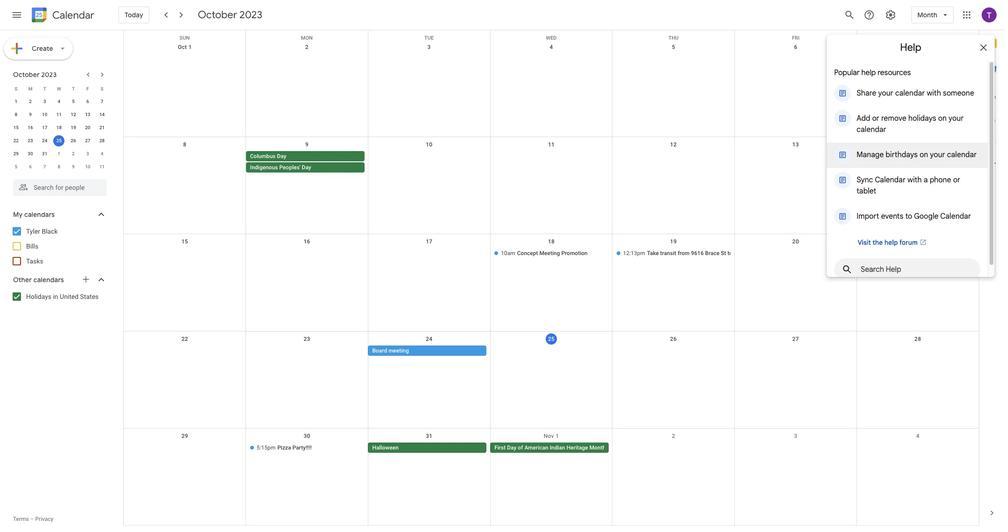 Task type: describe. For each thing, give the bounding box(es) containing it.
11 for sun
[[548, 141, 555, 148]]

24 inside grid
[[426, 336, 433, 343]]

–
[[30, 517, 34, 523]]

25 inside grid
[[548, 336, 555, 343]]

18 inside grid
[[548, 239, 555, 245]]

nov
[[544, 434, 554, 440]]

2 vertical spatial 6
[[29, 164, 32, 170]]

1 down 25, today element
[[58, 151, 60, 156]]

row containing s
[[9, 82, 109, 95]]

day for columbus
[[277, 153, 286, 160]]

1 right nov
[[556, 434, 559, 440]]

november 4 element
[[97, 149, 108, 160]]

concept
[[517, 250, 538, 257]]

30 element
[[25, 149, 36, 160]]

october 2023 grid
[[9, 82, 109, 174]]

mon
[[301, 35, 313, 41]]

12 element
[[68, 109, 79, 121]]

9 for sun
[[306, 141, 309, 148]]

united
[[60, 293, 79, 301]]

29 for nov 1
[[182, 434, 188, 440]]

2 t from the left
[[72, 86, 75, 91]]

0 horizontal spatial october 2023
[[13, 71, 57, 79]]

first
[[495, 445, 506, 452]]

14 for sun
[[915, 141, 922, 148]]

terms
[[13, 517, 29, 523]]

26 inside grid
[[671, 336, 677, 343]]

1 horizontal spatial day
[[302, 164, 311, 171]]

13 for sun
[[793, 141, 800, 148]]

17 element
[[39, 122, 50, 134]]

tyler
[[26, 228, 40, 235]]

privacy link
[[35, 517, 53, 523]]

other calendars button
[[2, 273, 116, 288]]

12 for october 2023
[[71, 112, 76, 117]]

november 11 element
[[97, 162, 108, 173]]

15 inside 15 element
[[13, 125, 19, 130]]

indigenous peoples' day button
[[246, 162, 365, 173]]

29 for 1
[[13, 151, 19, 156]]

25 cell
[[52, 135, 66, 148]]

9 for october 2023
[[29, 112, 32, 117]]

sun
[[180, 35, 190, 41]]

18 inside "october 2023" grid
[[56, 125, 62, 130]]

in
[[53, 293, 58, 301]]

28 element
[[97, 135, 108, 147]]

american
[[525, 445, 549, 452]]

first day of american indian heritage month
[[495, 445, 606, 452]]

other
[[13, 276, 32, 284]]

0 vertical spatial october 2023
[[198, 8, 263, 21]]

Search for people text field
[[19, 179, 101, 196]]

st
[[721, 250, 727, 257]]

calendars for other calendars
[[33, 276, 64, 284]]

nov 1
[[544, 434, 559, 440]]

1 horizontal spatial 22
[[182, 336, 188, 343]]

1 s from the left
[[15, 86, 17, 91]]

30 for 1
[[28, 151, 33, 156]]

thu
[[669, 35, 679, 41]]

29 element
[[10, 149, 22, 160]]

16 inside row group
[[28, 125, 33, 130]]

columbus day button
[[246, 151, 365, 161]]

15 element
[[10, 122, 22, 134]]

1 t from the left
[[43, 86, 46, 91]]

meeting
[[389, 348, 409, 354]]

12:13pm take transit from 9616 brace st to henry ford hospital
[[624, 250, 784, 257]]

november 6 element
[[25, 162, 36, 173]]

13 element
[[82, 109, 93, 121]]

27 inside grid
[[793, 336, 800, 343]]

5 inside november 5 element
[[15, 164, 17, 170]]

25, today element
[[53, 135, 65, 147]]

22 element
[[10, 135, 22, 147]]

peoples'
[[279, 164, 301, 171]]

19 inside "october 2023" grid
[[71, 125, 76, 130]]

support image
[[864, 9, 876, 21]]

12:13pm
[[624, 250, 646, 257]]

november 3 element
[[82, 149, 93, 160]]

1 horizontal spatial 11
[[99, 164, 105, 170]]

from
[[678, 250, 690, 257]]

fri
[[793, 35, 800, 41]]

5:15pm
[[257, 445, 276, 452]]

grid containing oct 1
[[123, 30, 980, 527]]

31 for 1
[[42, 151, 47, 156]]

month inside popup button
[[918, 11, 938, 19]]

11 element
[[53, 109, 65, 121]]

20 element
[[82, 122, 93, 134]]

terms – privacy
[[13, 517, 53, 523]]

settings menu image
[[886, 9, 897, 21]]

w
[[57, 86, 61, 91]]

calendars for my calendars
[[24, 211, 55, 219]]

0 horizontal spatial 20
[[85, 125, 90, 130]]

tasks
[[26, 258, 43, 265]]

16 inside grid
[[304, 239, 311, 245]]

add other calendars image
[[81, 275, 91, 284]]

to
[[728, 250, 733, 257]]

9616
[[691, 250, 704, 257]]

november 9 element
[[68, 162, 79, 173]]

pizza
[[278, 445, 291, 452]]

28 inside "october 2023" grid
[[99, 138, 105, 143]]

2 vertical spatial 9
[[72, 164, 75, 170]]

promotion
[[562, 250, 588, 257]]

5 for 1
[[72, 99, 75, 104]]

row containing sun
[[124, 30, 980, 41]]

24 element
[[39, 135, 50, 147]]

month button
[[912, 4, 954, 26]]

columbus day indigenous peoples' day
[[250, 153, 311, 171]]

7 for oct 1
[[917, 44, 920, 50]]

november 2 element
[[68, 149, 79, 160]]

holidays in united states
[[26, 293, 99, 301]]

23 inside row group
[[28, 138, 33, 143]]

10am
[[501, 250, 516, 257]]

19 element
[[68, 122, 79, 134]]

terms link
[[13, 517, 29, 523]]

m
[[28, 86, 32, 91]]

14 for october 2023
[[99, 112, 105, 117]]

26 element
[[68, 135, 79, 147]]

tue
[[425, 35, 434, 41]]

2 s from the left
[[101, 86, 104, 91]]

6 for 1
[[86, 99, 89, 104]]

create
[[32, 44, 53, 53]]

halloween button
[[368, 443, 487, 454]]

transit
[[661, 250, 677, 257]]

1 vertical spatial 20
[[793, 239, 800, 245]]

take
[[647, 250, 659, 257]]

indigenous
[[250, 164, 278, 171]]

26 inside 26 element
[[71, 138, 76, 143]]

1 right oct
[[189, 44, 192, 50]]

1 vertical spatial october
[[13, 71, 40, 79]]

10 element
[[39, 109, 50, 121]]



Task type: locate. For each thing, give the bounding box(es) containing it.
14 inside grid
[[915, 141, 922, 148]]

1 horizontal spatial t
[[72, 86, 75, 91]]

states
[[80, 293, 99, 301]]

12 for sun
[[671, 141, 677, 148]]

1 horizontal spatial 10
[[85, 164, 90, 170]]

19 up transit
[[671, 239, 677, 245]]

calendars inside my calendars 'dropdown button'
[[24, 211, 55, 219]]

24 inside 24 element
[[42, 138, 47, 143]]

11 for october 2023
[[56, 112, 62, 117]]

cell
[[124, 151, 246, 174], [246, 151, 368, 174], [368, 151, 491, 174], [491, 151, 613, 174], [735, 151, 857, 174], [857, 151, 980, 174], [124, 249, 246, 260], [368, 249, 491, 260], [735, 249, 857, 260], [857, 249, 980, 260], [124, 346, 246, 357], [246, 346, 368, 357], [491, 346, 613, 357], [613, 346, 735, 357], [735, 346, 857, 357], [857, 346, 980, 357], [124, 443, 246, 455], [735, 443, 857, 455], [857, 443, 980, 455]]

7 for 1
[[101, 99, 103, 104]]

0 horizontal spatial 19
[[71, 125, 76, 130]]

grid
[[123, 30, 980, 527]]

1 vertical spatial 16
[[304, 239, 311, 245]]

row containing 1
[[9, 95, 109, 108]]

31 element
[[39, 149, 50, 160]]

my calendars button
[[2, 207, 116, 222]]

1 horizontal spatial 14
[[915, 141, 922, 148]]

column header inside "row"
[[858, 30, 980, 40]]

30 for nov 1
[[304, 434, 311, 440]]

heritage
[[567, 445, 588, 452]]

21 inside grid
[[915, 239, 922, 245]]

1 horizontal spatial 8
[[58, 164, 60, 170]]

13
[[85, 112, 90, 117], [793, 141, 800, 148]]

bills
[[26, 243, 38, 250]]

18 down 11 element
[[56, 125, 62, 130]]

0 vertical spatial 18
[[56, 125, 62, 130]]

oct 1
[[178, 44, 192, 50]]

12 inside "october 2023" grid
[[71, 112, 76, 117]]

f
[[86, 86, 89, 91]]

22 inside "october 2023" grid
[[13, 138, 19, 143]]

8 for sun
[[183, 141, 187, 148]]

row group
[[9, 95, 109, 174]]

0 vertical spatial 14
[[99, 112, 105, 117]]

27 inside row group
[[85, 138, 90, 143]]

columbus
[[250, 153, 276, 160]]

25
[[56, 138, 62, 143], [548, 336, 555, 343]]

23 element
[[25, 135, 36, 147]]

t left f
[[72, 86, 75, 91]]

2 horizontal spatial 8
[[183, 141, 187, 148]]

10 for sun
[[426, 141, 433, 148]]

board meeting
[[372, 348, 409, 354]]

1 horizontal spatial 6
[[86, 99, 89, 104]]

t
[[43, 86, 46, 91], [72, 86, 75, 91]]

18 element
[[53, 122, 65, 134]]

22
[[13, 138, 19, 143], [182, 336, 188, 343]]

1 vertical spatial 28
[[915, 336, 922, 343]]

1 vertical spatial 26
[[671, 336, 677, 343]]

of
[[518, 445, 523, 452]]

6 for oct 1
[[795, 44, 798, 50]]

10 for october 2023
[[42, 112, 47, 117]]

7 up 14 'element'
[[101, 99, 103, 104]]

14
[[99, 112, 105, 117], [915, 141, 922, 148]]

31 inside "october 2023" grid
[[42, 151, 47, 156]]

day up peoples'
[[277, 153, 286, 160]]

10 inside '10' 'element'
[[42, 112, 47, 117]]

calendar element
[[30, 6, 94, 26]]

0 vertical spatial 17
[[42, 125, 47, 130]]

1 horizontal spatial 5
[[72, 99, 75, 104]]

1 vertical spatial 19
[[671, 239, 677, 245]]

0 horizontal spatial 17
[[42, 125, 47, 130]]

8 inside "element"
[[58, 164, 60, 170]]

1
[[189, 44, 192, 50], [15, 99, 17, 104], [58, 151, 60, 156], [556, 434, 559, 440]]

1 vertical spatial 13
[[793, 141, 800, 148]]

henry
[[734, 250, 749, 257]]

1 horizontal spatial 28
[[915, 336, 922, 343]]

17 inside grid
[[426, 239, 433, 245]]

0 horizontal spatial 28
[[99, 138, 105, 143]]

0 vertical spatial 12
[[71, 112, 76, 117]]

10am concept meeting promotion
[[501, 250, 588, 257]]

0 vertical spatial 16
[[28, 125, 33, 130]]

1 vertical spatial october 2023
[[13, 71, 57, 79]]

1 horizontal spatial 21
[[915, 239, 922, 245]]

month right 'settings menu' image
[[918, 11, 938, 19]]

15
[[13, 125, 19, 130], [182, 239, 188, 245]]

2 vertical spatial 5
[[15, 164, 17, 170]]

0 vertical spatial 8
[[15, 112, 17, 117]]

month
[[918, 11, 938, 19], [590, 445, 606, 452]]

1 horizontal spatial 12
[[671, 141, 677, 148]]

7 inside november 7 element
[[43, 164, 46, 170]]

11 inside grid
[[548, 141, 555, 148]]

create button
[[4, 37, 73, 60]]

8 inside grid
[[183, 141, 187, 148]]

cell containing columbus day
[[246, 151, 368, 174]]

30 down 23 element
[[28, 151, 33, 156]]

1 vertical spatial 8
[[183, 141, 187, 148]]

18
[[56, 125, 62, 130], [548, 239, 555, 245]]

31 down 24 element
[[42, 151, 47, 156]]

main drawer image
[[11, 9, 22, 21]]

day inside "button"
[[507, 445, 517, 452]]

28
[[99, 138, 105, 143], [915, 336, 922, 343]]

tab list
[[980, 30, 1006, 501]]

10 inside november 10 element
[[85, 164, 90, 170]]

board
[[372, 348, 387, 354]]

19 inside grid
[[671, 239, 677, 245]]

t left w
[[43, 86, 46, 91]]

day
[[277, 153, 286, 160], [302, 164, 311, 171], [507, 445, 517, 452]]

hospital
[[763, 250, 784, 257]]

1 vertical spatial 22
[[182, 336, 188, 343]]

24
[[42, 138, 47, 143], [426, 336, 433, 343]]

november 10 element
[[82, 162, 93, 173]]

1 vertical spatial day
[[302, 164, 311, 171]]

5 down the '29' element
[[15, 164, 17, 170]]

1 horizontal spatial 27
[[793, 336, 800, 343]]

24 up board meeting button
[[426, 336, 433, 343]]

oct
[[178, 44, 187, 50]]

0 vertical spatial day
[[277, 153, 286, 160]]

calendars up tyler black
[[24, 211, 55, 219]]

15 inside grid
[[182, 239, 188, 245]]

0 vertical spatial 20
[[85, 125, 90, 130]]

1 vertical spatial 12
[[671, 141, 677, 148]]

holidays
[[26, 293, 51, 301]]

ford
[[751, 250, 762, 257]]

1 horizontal spatial 9
[[72, 164, 75, 170]]

my calendars
[[13, 211, 55, 219]]

29
[[13, 151, 19, 156], [182, 434, 188, 440]]

31
[[42, 151, 47, 156], [426, 434, 433, 440]]

row group containing 1
[[9, 95, 109, 174]]

day left "of"
[[507, 445, 517, 452]]

0 vertical spatial 26
[[71, 138, 76, 143]]

21 inside "october 2023" grid
[[99, 125, 105, 130]]

0 vertical spatial 27
[[85, 138, 90, 143]]

1 horizontal spatial 23
[[304, 336, 311, 343]]

0 horizontal spatial 7
[[43, 164, 46, 170]]

2 horizontal spatial 7
[[917, 44, 920, 50]]

1 horizontal spatial s
[[101, 86, 104, 91]]

17
[[42, 125, 47, 130], [426, 239, 433, 245]]

day for first
[[507, 445, 517, 452]]

1 vertical spatial calendars
[[33, 276, 64, 284]]

calendar
[[52, 9, 94, 22]]

0 horizontal spatial 8
[[15, 112, 17, 117]]

28 inside grid
[[915, 336, 922, 343]]

23
[[28, 138, 33, 143], [304, 336, 311, 343]]

today button
[[119, 4, 149, 26]]

2 horizontal spatial day
[[507, 445, 517, 452]]

6 down f
[[86, 99, 89, 104]]

wed
[[546, 35, 557, 41]]

0 vertical spatial 21
[[99, 125, 105, 130]]

30 inside 30 element
[[28, 151, 33, 156]]

calendars up in
[[33, 276, 64, 284]]

board meeting button
[[368, 346, 487, 356]]

10
[[42, 112, 47, 117], [426, 141, 433, 148], [85, 164, 90, 170]]

1 vertical spatial month
[[590, 445, 606, 452]]

19 down 12 element
[[71, 125, 76, 130]]

0 horizontal spatial 29
[[13, 151, 19, 156]]

1 vertical spatial 2023
[[41, 71, 57, 79]]

0 vertical spatial 6
[[795, 44, 798, 50]]

november 7 element
[[39, 162, 50, 173]]

7 inside grid
[[917, 44, 920, 50]]

row
[[124, 30, 980, 41], [124, 40, 980, 137], [9, 82, 109, 95], [9, 95, 109, 108], [9, 108, 109, 121], [9, 121, 109, 135], [9, 135, 109, 148], [124, 137, 980, 235], [9, 148, 109, 161], [9, 161, 109, 174], [124, 235, 980, 332], [124, 332, 980, 429], [124, 429, 980, 527]]

0 vertical spatial 28
[[99, 138, 105, 143]]

0 vertical spatial 24
[[42, 138, 47, 143]]

26
[[71, 138, 76, 143], [671, 336, 677, 343]]

calendars inside other calendars 'dropdown button'
[[33, 276, 64, 284]]

7 down month popup button
[[917, 44, 920, 50]]

0 horizontal spatial 14
[[99, 112, 105, 117]]

tyler black
[[26, 228, 58, 235]]

1 vertical spatial 11
[[548, 141, 555, 148]]

0 vertical spatial october
[[198, 8, 237, 21]]

row containing 5
[[9, 161, 109, 174]]

9 down the november 2 element
[[72, 164, 75, 170]]

1 vertical spatial 24
[[426, 336, 433, 343]]

6 down fri
[[795, 44, 798, 50]]

row containing oct 1
[[124, 40, 980, 137]]

first day of american indian heritage month button
[[491, 443, 609, 454]]

meeting
[[540, 250, 560, 257]]

12 inside grid
[[671, 141, 677, 148]]

1 up 15 element
[[15, 99, 17, 104]]

october 2023
[[198, 8, 263, 21], [13, 71, 57, 79]]

29 inside the '29' element
[[13, 151, 19, 156]]

my
[[13, 211, 23, 219]]

14 inside 'element'
[[99, 112, 105, 117]]

2 horizontal spatial 5
[[672, 44, 676, 50]]

9 up the columbus day button
[[306, 141, 309, 148]]

16 element
[[25, 122, 36, 134]]

s left m
[[15, 86, 17, 91]]

2 vertical spatial 11
[[99, 164, 105, 170]]

1 vertical spatial 29
[[182, 434, 188, 440]]

1 horizontal spatial 15
[[182, 239, 188, 245]]

31 up halloween button
[[426, 434, 433, 440]]

1 horizontal spatial 20
[[793, 239, 800, 245]]

1 vertical spatial 6
[[86, 99, 89, 104]]

8
[[15, 112, 17, 117], [183, 141, 187, 148], [58, 164, 60, 170]]

17 inside "october 2023" grid
[[42, 125, 47, 130]]

0 vertical spatial month
[[918, 11, 938, 19]]

5
[[672, 44, 676, 50], [72, 99, 75, 104], [15, 164, 17, 170]]

november 5 element
[[10, 162, 22, 173]]

other calendars
[[13, 276, 64, 284]]

1 horizontal spatial 26
[[671, 336, 677, 343]]

2023
[[240, 8, 263, 21], [41, 71, 57, 79]]

party!!!!
[[293, 445, 312, 452]]

0 horizontal spatial 18
[[56, 125, 62, 130]]

9
[[29, 112, 32, 117], [306, 141, 309, 148], [72, 164, 75, 170]]

calendars
[[24, 211, 55, 219], [33, 276, 64, 284]]

21 element
[[97, 122, 108, 134]]

20
[[85, 125, 90, 130], [793, 239, 800, 245]]

1 horizontal spatial 16
[[304, 239, 311, 245]]

column header
[[858, 30, 980, 40]]

my calendars list
[[2, 224, 116, 269]]

0 vertical spatial 19
[[71, 125, 76, 130]]

0 vertical spatial 9
[[29, 112, 32, 117]]

2 vertical spatial 8
[[58, 164, 60, 170]]

november 8 element
[[53, 162, 65, 173]]

13 for october 2023
[[85, 112, 90, 117]]

25 inside cell
[[56, 138, 62, 143]]

2 horizontal spatial 6
[[795, 44, 798, 50]]

1 vertical spatial 23
[[304, 336, 311, 343]]

5 up 12 element
[[72, 99, 75, 104]]

1 horizontal spatial month
[[918, 11, 938, 19]]

0 horizontal spatial 27
[[85, 138, 90, 143]]

0 vertical spatial calendars
[[24, 211, 55, 219]]

brace
[[706, 250, 720, 257]]

24 down 17 element
[[42, 138, 47, 143]]

14 element
[[97, 109, 108, 121]]

30
[[28, 151, 33, 156], [304, 434, 311, 440]]

6 down 30 element
[[29, 164, 32, 170]]

1 horizontal spatial 30
[[304, 434, 311, 440]]

2 horizontal spatial 11
[[548, 141, 555, 148]]

10 inside grid
[[426, 141, 433, 148]]

30 inside grid
[[304, 434, 311, 440]]

11
[[56, 112, 62, 117], [548, 141, 555, 148], [99, 164, 105, 170]]

31 for nov 1
[[426, 434, 433, 440]]

calendar heading
[[50, 9, 94, 22]]

1 horizontal spatial 31
[[426, 434, 433, 440]]

1 horizontal spatial october
[[198, 8, 237, 21]]

30 up party!!!!
[[304, 434, 311, 440]]

0 vertical spatial 25
[[56, 138, 62, 143]]

month inside "button"
[[590, 445, 606, 452]]

18 up meeting
[[548, 239, 555, 245]]

7 down 31 element
[[43, 164, 46, 170]]

1 vertical spatial 10
[[426, 141, 433, 148]]

0 horizontal spatial 9
[[29, 112, 32, 117]]

5 down thu
[[672, 44, 676, 50]]

2 vertical spatial 7
[[43, 164, 46, 170]]

2 horizontal spatial 9
[[306, 141, 309, 148]]

0 vertical spatial 2023
[[240, 8, 263, 21]]

13 inside grid
[[793, 141, 800, 148]]

7
[[917, 44, 920, 50], [101, 99, 103, 104], [43, 164, 46, 170]]

day down the columbus day button
[[302, 164, 311, 171]]

1 vertical spatial 17
[[426, 239, 433, 245]]

9 inside grid
[[306, 141, 309, 148]]

None search field
[[0, 176, 116, 196]]

1 vertical spatial 9
[[306, 141, 309, 148]]

1 horizontal spatial 17
[[426, 239, 433, 245]]

5 for oct 1
[[672, 44, 676, 50]]

october
[[198, 8, 237, 21], [13, 71, 40, 79]]

0 vertical spatial 23
[[28, 138, 33, 143]]

1 horizontal spatial 29
[[182, 434, 188, 440]]

1 vertical spatial 21
[[915, 239, 922, 245]]

black
[[42, 228, 58, 235]]

6
[[795, 44, 798, 50], [86, 99, 89, 104], [29, 164, 32, 170]]

halloween
[[372, 445, 399, 452]]

0 horizontal spatial month
[[590, 445, 606, 452]]

1 vertical spatial 27
[[793, 336, 800, 343]]

2
[[306, 44, 309, 50], [29, 99, 32, 104], [72, 151, 75, 156], [672, 434, 676, 440]]

5:15pm pizza party!!!!
[[257, 445, 312, 452]]

9 up 16 element
[[29, 112, 32, 117]]

s right f
[[101, 86, 104, 91]]

1 horizontal spatial 13
[[793, 141, 800, 148]]

19
[[71, 125, 76, 130], [671, 239, 677, 245]]

month right the heritage
[[590, 445, 606, 452]]

today
[[125, 11, 143, 19]]

1 vertical spatial 7
[[101, 99, 103, 104]]

0 horizontal spatial 2023
[[41, 71, 57, 79]]

13 inside 13 element
[[85, 112, 90, 117]]

27 element
[[82, 135, 93, 147]]

s
[[15, 86, 17, 91], [101, 86, 104, 91]]

8 for october 2023
[[15, 112, 17, 117]]

0 horizontal spatial 11
[[56, 112, 62, 117]]

0 vertical spatial 15
[[13, 125, 19, 130]]

privacy
[[35, 517, 53, 523]]

indian
[[550, 445, 566, 452]]

november 1 element
[[53, 149, 65, 160]]



Task type: vqa. For each thing, say whether or not it's contained in the screenshot.
30 associated with Nov 1
yes



